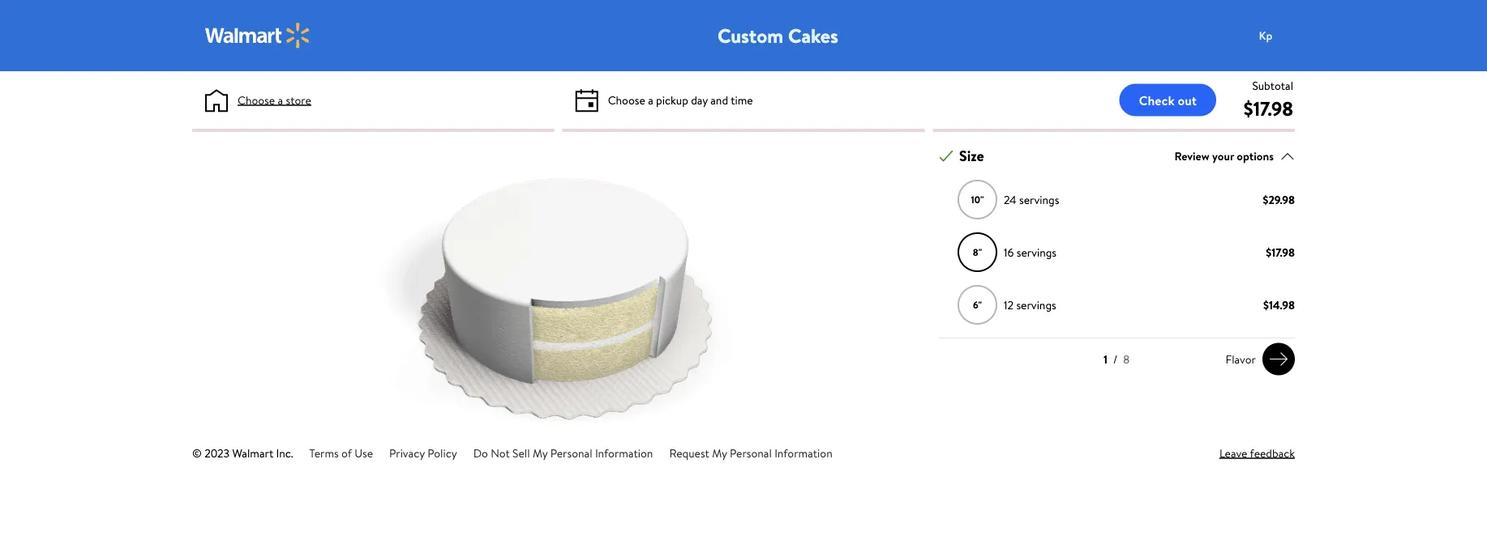Task type: describe. For each thing, give the bounding box(es) containing it.
2 personal from the left
[[730, 446, 772, 461]]

request my personal information
[[669, 446, 832, 461]]

a for pickup
[[648, 92, 653, 108]]

servings for 24 servings
[[1019, 192, 1059, 208]]

day
[[691, 92, 708, 108]]

terms of use link
[[309, 446, 373, 461]]

flavor
[[1226, 352, 1256, 367]]

0 vertical spatial $17.98
[[1244, 95, 1293, 122]]

$14.98
[[1263, 297, 1295, 313]]

leave
[[1219, 446, 1247, 461]]

review your options element
[[1174, 148, 1274, 165]]

check out button
[[1119, 84, 1216, 116]]

pickup
[[656, 92, 688, 108]]

out
[[1178, 91, 1197, 109]]

size
[[959, 146, 984, 166]]

choose a store
[[238, 92, 311, 108]]

©
[[192, 446, 202, 461]]

check out
[[1139, 91, 1197, 109]]

store
[[286, 92, 311, 108]]

check
[[1139, 91, 1175, 109]]

icon for continue arrow image
[[1269, 350, 1288, 369]]

16
[[1004, 245, 1014, 260]]

not
[[491, 446, 510, 461]]

leave feedback button
[[1219, 445, 1295, 462]]

request my personal information link
[[669, 446, 832, 461]]

10"
[[971, 193, 984, 207]]

1 personal from the left
[[550, 446, 592, 461]]

2 information from the left
[[774, 446, 832, 461]]

privacy policy link
[[389, 446, 457, 461]]

walmart
[[232, 446, 273, 461]]

12
[[1004, 297, 1014, 313]]

choose a store link
[[238, 92, 311, 109]]

request
[[669, 446, 709, 461]]

inc.
[[276, 446, 293, 461]]

subtotal
[[1252, 77, 1293, 93]]

kp
[[1259, 27, 1272, 43]]

custom cakes
[[718, 22, 838, 49]]

review your options link
[[1174, 145, 1295, 167]]



Task type: vqa. For each thing, say whether or not it's contained in the screenshot.
topmost 25
no



Task type: locate. For each thing, give the bounding box(es) containing it.
$17.98
[[1244, 95, 1293, 122], [1266, 245, 1295, 260]]

1 horizontal spatial a
[[648, 92, 653, 108]]

1 vertical spatial servings
[[1017, 245, 1057, 260]]

cakes
[[788, 22, 838, 49]]

$29.98
[[1263, 192, 1295, 208]]

a left 'pickup'
[[648, 92, 653, 108]]

my right 'request'
[[712, 446, 727, 461]]

1
[[1103, 352, 1107, 368]]

back to walmart.com image
[[205, 23, 311, 49]]

choose
[[238, 92, 275, 108], [608, 92, 645, 108]]

do not sell my personal information
[[473, 446, 653, 461]]

custom
[[718, 22, 783, 49]]

servings
[[1019, 192, 1059, 208], [1017, 245, 1057, 260], [1016, 297, 1056, 313]]

servings for 16 servings
[[1017, 245, 1057, 260]]

sell
[[512, 446, 530, 461]]

servings right 16
[[1017, 245, 1057, 260]]

1 information from the left
[[595, 446, 653, 461]]

choose left 'pickup'
[[608, 92, 645, 108]]

kp button
[[1249, 19, 1314, 52]]

servings right 24
[[1019, 192, 1059, 208]]

1 horizontal spatial my
[[712, 446, 727, 461]]

do not sell my personal information link
[[473, 446, 653, 461]]

and
[[711, 92, 728, 108]]

use
[[355, 446, 373, 461]]

review your options
[[1174, 148, 1274, 164]]

privacy policy
[[389, 446, 457, 461]]

do
[[473, 446, 488, 461]]

24
[[1004, 192, 1017, 208]]

choose a pickup day and time
[[608, 92, 753, 108]]

1 horizontal spatial choose
[[608, 92, 645, 108]]

/
[[1113, 352, 1117, 368]]

flavor link
[[1219, 344, 1295, 376]]

2023
[[204, 446, 229, 461]]

16 servings
[[1004, 245, 1057, 260]]

1 vertical spatial $17.98
[[1266, 245, 1295, 260]]

time
[[731, 92, 753, 108]]

1 horizontal spatial information
[[774, 446, 832, 461]]

0 horizontal spatial personal
[[550, 446, 592, 461]]

0 horizontal spatial my
[[533, 446, 548, 461]]

12 servings
[[1004, 297, 1056, 313]]

choose for choose a store
[[238, 92, 275, 108]]

0 vertical spatial servings
[[1019, 192, 1059, 208]]

terms
[[309, 446, 339, 461]]

your
[[1212, 148, 1234, 164]]

a for store
[[278, 92, 283, 108]]

up arrow image
[[1280, 149, 1295, 164]]

feedback
[[1250, 446, 1295, 461]]

personal right 'request'
[[730, 446, 772, 461]]

my
[[533, 446, 548, 461], [712, 446, 727, 461]]

a
[[278, 92, 283, 108], [648, 92, 653, 108]]

1 my from the left
[[533, 446, 548, 461]]

ok image
[[939, 149, 954, 164]]

leave feedback
[[1219, 446, 1295, 461]]

2 choose from the left
[[608, 92, 645, 108]]

policy
[[427, 446, 457, 461]]

of
[[341, 446, 352, 461]]

information
[[595, 446, 653, 461], [774, 446, 832, 461]]

personal right "sell"
[[550, 446, 592, 461]]

0 horizontal spatial information
[[595, 446, 653, 461]]

0 horizontal spatial a
[[278, 92, 283, 108]]

subtotal $17.98
[[1244, 77, 1293, 122]]

options
[[1237, 148, 1274, 164]]

a left store at the top
[[278, 92, 283, 108]]

6"
[[973, 299, 982, 312]]

my right "sell"
[[533, 446, 548, 461]]

8"
[[973, 246, 982, 260]]

1 / 8
[[1103, 352, 1130, 368]]

choose for choose a pickup day and time
[[608, 92, 645, 108]]

0 horizontal spatial choose
[[238, 92, 275, 108]]

1 horizontal spatial personal
[[730, 446, 772, 461]]

terms of use
[[309, 446, 373, 461]]

2 vertical spatial servings
[[1016, 297, 1056, 313]]

servings for 12 servings
[[1016, 297, 1056, 313]]

© 2023 walmart inc.
[[192, 446, 293, 461]]

$17.98 down subtotal
[[1244, 95, 1293, 122]]

review
[[1174, 148, 1209, 164]]

servings right 12 on the bottom of the page
[[1016, 297, 1056, 313]]

24 servings
[[1004, 192, 1059, 208]]

choose left store at the top
[[238, 92, 275, 108]]

privacy
[[389, 446, 425, 461]]

2 a from the left
[[648, 92, 653, 108]]

8
[[1123, 352, 1130, 368]]

1 a from the left
[[278, 92, 283, 108]]

personal
[[550, 446, 592, 461], [730, 446, 772, 461]]

2 my from the left
[[712, 446, 727, 461]]

1 choose from the left
[[238, 92, 275, 108]]

$17.98 up $14.98
[[1266, 245, 1295, 260]]



